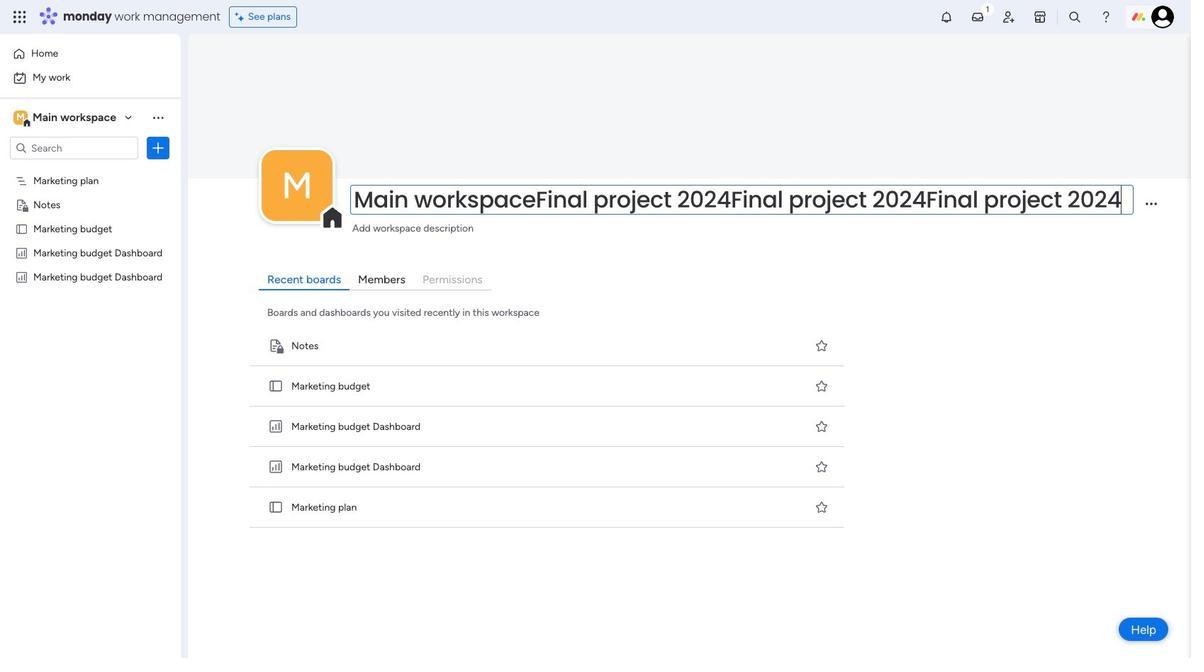 Task type: describe. For each thing, give the bounding box(es) containing it.
see plans image
[[235, 9, 248, 25]]

v2 ellipsis image
[[1146, 203, 1157, 215]]

1 horizontal spatial private board image
[[268, 338, 284, 354]]

kendall parks image
[[1152, 6, 1174, 28]]

quick search results list box
[[247, 326, 849, 529]]

workspace image
[[13, 110, 28, 126]]

1 vertical spatial public dashboard image
[[15, 270, 28, 284]]

0 vertical spatial private board image
[[15, 198, 28, 211]]

workspace options image
[[151, 110, 165, 125]]

1 add to favorites image from the top
[[815, 339, 829, 353]]

update feed image
[[971, 10, 985, 24]]

0 vertical spatial public board image
[[15, 222, 28, 235]]

options image
[[151, 141, 165, 155]]

0 vertical spatial option
[[9, 43, 172, 65]]

2 vertical spatial option
[[0, 168, 181, 171]]



Task type: vqa. For each thing, say whether or not it's contained in the screenshot.
workforms logo
no



Task type: locate. For each thing, give the bounding box(es) containing it.
add to favorites image for bottom public dashboard icon
[[815, 420, 829, 434]]

option
[[9, 43, 172, 65], [9, 67, 172, 89], [0, 168, 181, 171]]

None field
[[350, 185, 1134, 215]]

3 add to favorites image from the top
[[815, 501, 829, 515]]

1 vertical spatial add to favorites image
[[815, 460, 829, 474]]

0 horizontal spatial private board image
[[15, 198, 28, 211]]

public dashboard image
[[15, 246, 28, 260], [15, 270, 28, 284], [268, 419, 284, 435]]

list box
[[0, 166, 181, 480]]

add to favorites image for bottommost public board icon
[[815, 501, 829, 515]]

1 image
[[981, 1, 994, 17]]

2 vertical spatial add to favorites image
[[815, 501, 829, 515]]

1 vertical spatial public board image
[[268, 379, 284, 395]]

workspace image
[[262, 151, 333, 221]]

2 vertical spatial public dashboard image
[[268, 419, 284, 435]]

0 vertical spatial add to favorites image
[[815, 339, 829, 353]]

private board image
[[15, 198, 28, 211], [268, 338, 284, 354]]

2 vertical spatial public board image
[[268, 500, 284, 516]]

select product image
[[13, 10, 27, 24]]

2 add to favorites image from the top
[[815, 379, 829, 393]]

1 vertical spatial option
[[9, 67, 172, 89]]

0 vertical spatial public dashboard image
[[15, 246, 28, 260]]

search everything image
[[1068, 10, 1082, 24]]

workspace selection element
[[13, 109, 118, 128]]

notifications image
[[940, 10, 954, 24]]

0 vertical spatial add to favorites image
[[815, 420, 829, 434]]

invite members image
[[1002, 10, 1016, 24]]

add to favorites image
[[815, 420, 829, 434], [815, 460, 829, 474], [815, 501, 829, 515]]

monday marketplace image
[[1033, 10, 1047, 24]]

add to favorites image for public dashboard image
[[815, 460, 829, 474]]

public dashboard image
[[268, 460, 284, 475]]

help image
[[1099, 10, 1113, 24]]

public board image
[[15, 222, 28, 235], [268, 379, 284, 395], [268, 500, 284, 516]]

1 add to favorites image from the top
[[815, 420, 829, 434]]

add to favorites image
[[815, 339, 829, 353], [815, 379, 829, 393]]

1 vertical spatial private board image
[[268, 338, 284, 354]]

2 add to favorites image from the top
[[815, 460, 829, 474]]

Search in workspace field
[[30, 140, 118, 156]]

1 vertical spatial add to favorites image
[[815, 379, 829, 393]]



